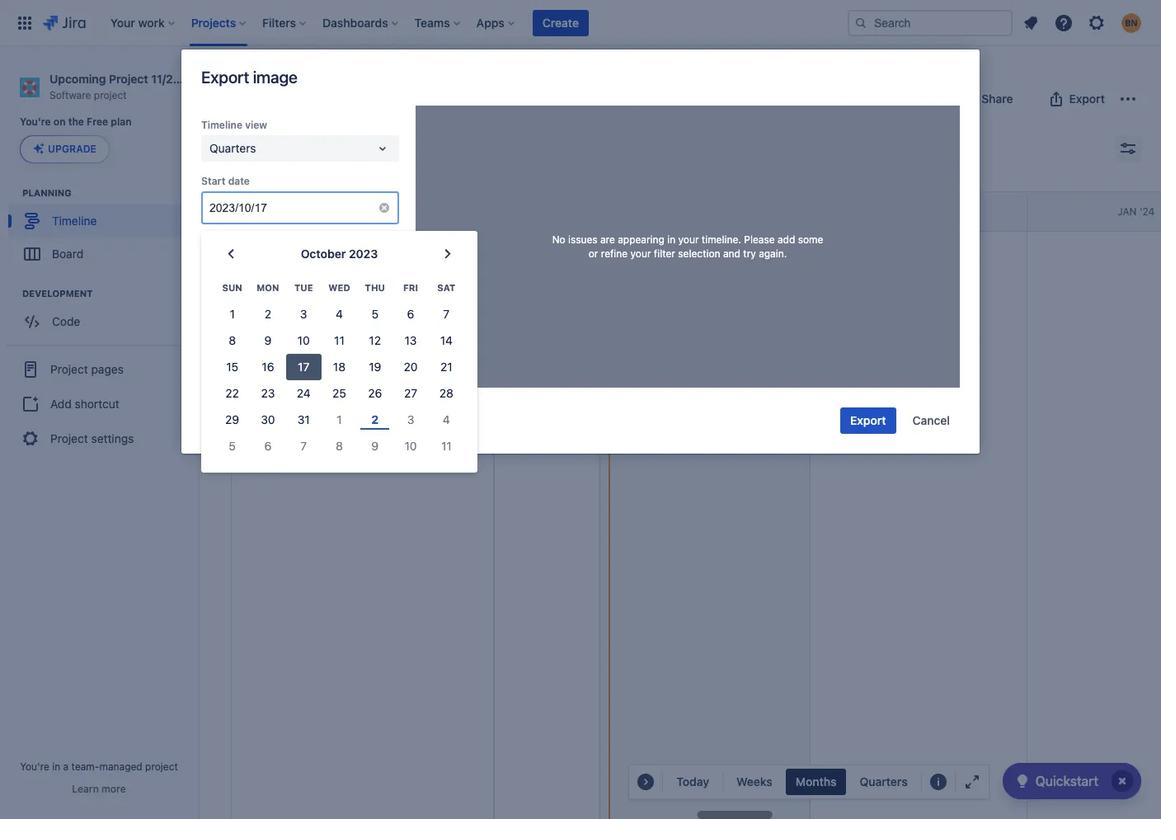 Task type: describe. For each thing, give the bounding box(es) containing it.
2023
[[349, 247, 378, 261]]

project inside upcoming project 11/20/2023 software project
[[109, 72, 148, 86]]

development group
[[8, 287, 197, 343]]

0 vertical spatial 11 button
[[322, 328, 357, 354]]

plan
[[111, 116, 132, 128]]

issues
[[568, 233, 598, 246]]

you're for you're in a team-managed project
[[20, 761, 49, 773]]

0 vertical spatial 7
[[443, 307, 450, 321]]

learn
[[72, 783, 99, 795]]

0 vertical spatial 9 button
[[250, 328, 286, 354]]

1 horizontal spatial 9 button
[[357, 433, 393, 460]]

timeline link
[[8, 205, 190, 238]]

0 vertical spatial 4 button
[[322, 301, 357, 328]]

row containing 5
[[214, 433, 464, 460]]

16 button
[[250, 354, 286, 381]]

0 horizontal spatial export button
[[841, 408, 896, 434]]

13
[[405, 334, 417, 348]]

1 vertical spatial 8 button
[[322, 433, 357, 460]]

you're for you're on the free plan
[[20, 116, 51, 128]]

20
[[404, 360, 418, 374]]

1 vertical spatial 3
[[407, 413, 414, 427]]

1 horizontal spatial project
[[145, 761, 178, 773]]

Search timeline text field
[[233, 134, 309, 163]]

upcoming project 11/20/2023 software project
[[49, 72, 213, 101]]

21
[[441, 360, 453, 374]]

1 horizontal spatial export button
[[1037, 86, 1115, 112]]

0 vertical spatial 3 button
[[286, 301, 322, 328]]

row containing 29
[[214, 407, 464, 433]]

0 vertical spatial timeline
[[231, 87, 304, 111]]

export image
[[201, 68, 298, 87]]

6 for bottom 6 button
[[264, 439, 272, 453]]

managed
[[99, 761, 142, 773]]

shortcut
[[75, 397, 119, 411]]

16
[[262, 360, 274, 374]]

fri
[[403, 282, 418, 293]]

view
[[245, 119, 267, 131]]

upcoming for upcoming project 11/20/2023 software project
[[49, 72, 106, 86]]

18 button
[[322, 354, 357, 381]]

0 vertical spatial 2 button
[[250, 301, 286, 328]]

1 vertical spatial timeline
[[201, 119, 243, 131]]

unassigned image
[[368, 135, 394, 162]]

create for create epic
[[267, 243, 304, 257]]

11 for rightmost 11 button
[[441, 439, 452, 453]]

or
[[589, 247, 598, 260]]

19 button
[[357, 354, 393, 381]]

thu
[[365, 282, 385, 293]]

2 vertical spatial export
[[851, 413, 886, 427]]

15
[[226, 360, 238, 374]]

0 vertical spatial 1
[[230, 307, 235, 321]]

0 horizontal spatial your
[[631, 247, 651, 260]]

0 horizontal spatial 3
[[300, 307, 307, 321]]

more
[[102, 783, 126, 795]]

jan '24
[[1118, 205, 1155, 218]]

filter
[[654, 247, 676, 260]]

next month, november 2023 image
[[438, 244, 458, 264]]

learn more
[[72, 783, 126, 795]]

timeline.
[[702, 233, 742, 246]]

row containing 1
[[214, 301, 464, 328]]

29
[[225, 413, 239, 427]]

are
[[601, 233, 615, 246]]

11/20/2023 for upcoming project 11/20/2023
[[393, 68, 452, 82]]

mon
[[257, 282, 279, 293]]

Search field
[[848, 9, 1013, 36]]

upcoming for upcoming project 11/20/2023
[[294, 68, 349, 82]]

22
[[225, 386, 239, 400]]

27 button
[[393, 381, 429, 407]]

25 button
[[322, 381, 357, 407]]

21 button
[[429, 354, 464, 381]]

the
[[68, 116, 84, 128]]

1 vertical spatial 1
[[337, 413, 342, 427]]

pages
[[91, 362, 124, 376]]

add shortcut button
[[7, 388, 191, 421]]

give feedback
[[848, 92, 926, 106]]

months button
[[786, 769, 847, 795]]

1 vertical spatial 2 button
[[357, 407, 393, 433]]

1 horizontal spatial 1 button
[[322, 407, 357, 433]]

0 horizontal spatial 1 button
[[214, 301, 250, 328]]

some
[[798, 233, 824, 246]]

learn more button
[[72, 783, 126, 796]]

quickstart button
[[1003, 763, 1142, 799]]

feedback
[[875, 92, 926, 106]]

1 horizontal spatial 9
[[372, 439, 379, 453]]

0 vertical spatial your
[[679, 233, 699, 246]]

upcoming project 11/20/2023 link
[[294, 66, 452, 86]]

row inside "create epic" grid
[[232, 192, 493, 232]]

on
[[54, 116, 66, 128]]

planning group
[[8, 187, 197, 276]]

23 button
[[250, 381, 286, 407]]

start date
[[201, 175, 250, 187]]

free
[[87, 116, 108, 128]]

give
[[848, 92, 872, 106]]

create epic button
[[241, 235, 483, 265]]

add
[[778, 233, 795, 246]]

you're on the free plan
[[20, 116, 132, 128]]

october 2023
[[301, 247, 378, 261]]

8 for 8 button to the bottom
[[336, 439, 343, 453]]

4 for 4 button to the bottom
[[443, 413, 450, 427]]

0 vertical spatial export
[[201, 68, 249, 87]]

a
[[63, 761, 69, 773]]

1 horizontal spatial 5 button
[[357, 301, 393, 328]]

12 button
[[357, 328, 393, 354]]

1 vertical spatial 7
[[301, 439, 307, 453]]

row group inside "create epic" grid
[[231, 191, 493, 232]]

0 horizontal spatial 8 button
[[214, 328, 250, 354]]

again.
[[759, 247, 787, 260]]

1 horizontal spatial 11 button
[[429, 433, 464, 460]]

14 button
[[429, 328, 464, 354]]

add shortcut
[[50, 397, 119, 411]]

24
[[297, 386, 311, 400]]

weeks button
[[727, 769, 783, 795]]

0 horizontal spatial in
[[52, 761, 60, 773]]

add
[[50, 397, 72, 411]]

19
[[369, 360, 381, 374]]

17 button
[[286, 354, 322, 381]]

code
[[52, 314, 80, 328]]



Task type: vqa. For each thing, say whether or not it's contained in the screenshot.
8 BUTTON to the left
yes



Task type: locate. For each thing, give the bounding box(es) containing it.
row
[[232, 192, 493, 232], [214, 274, 464, 301], [214, 301, 464, 328], [214, 328, 464, 354], [214, 354, 464, 381], [214, 381, 464, 407], [214, 407, 464, 433], [214, 433, 464, 460]]

0 vertical spatial project
[[94, 89, 127, 101]]

0 vertical spatial in
[[668, 233, 676, 246]]

timeline
[[231, 87, 304, 111], [201, 119, 243, 131], [52, 214, 97, 228]]

4 button down 28
[[429, 407, 464, 433]]

start
[[201, 175, 226, 187]]

1 vertical spatial 11 button
[[429, 433, 464, 460]]

cancel button
[[903, 408, 960, 434]]

1 button down sun
[[214, 301, 250, 328]]

row containing 8
[[214, 328, 464, 354]]

0 horizontal spatial 10
[[298, 334, 310, 348]]

0 horizontal spatial 5 button
[[214, 433, 250, 460]]

export left cancel
[[851, 413, 886, 427]]

1 vertical spatial in
[[52, 761, 60, 773]]

0 horizontal spatial quarters
[[210, 141, 256, 155]]

end date
[[201, 238, 244, 250]]

projects link
[[231, 66, 275, 86]]

export
[[201, 68, 249, 87], [1070, 92, 1105, 106], [851, 413, 886, 427]]

planning
[[22, 188, 72, 198]]

row down october 2023
[[214, 274, 464, 301]]

1 vertical spatial 1 button
[[322, 407, 357, 433]]

project inside upcoming project 11/20/2023 software project
[[94, 89, 127, 101]]

code link
[[8, 305, 190, 338]]

27
[[404, 386, 418, 400]]

0 horizontal spatial 11
[[334, 334, 345, 348]]

export up timeline view
[[201, 68, 249, 87]]

project
[[352, 68, 390, 82], [109, 72, 148, 86], [50, 362, 88, 376], [50, 431, 88, 445]]

sat
[[437, 282, 456, 293]]

timeline inside the planning group
[[52, 214, 97, 228]]

0 horizontal spatial 5
[[229, 439, 236, 453]]

date for start date
[[228, 175, 250, 187]]

5 button down "29"
[[214, 433, 250, 460]]

your
[[679, 233, 699, 246], [631, 247, 651, 260]]

1 vertical spatial 5
[[229, 439, 236, 453]]

0 vertical spatial 8 button
[[214, 328, 250, 354]]

upcoming inside upcoming project 11/20/2023 software project
[[49, 72, 106, 86]]

timeline down 'image'
[[231, 87, 304, 111]]

6 down fri
[[407, 307, 414, 321]]

5
[[372, 307, 379, 321], [229, 439, 236, 453]]

0 horizontal spatial column header
[[383, 192, 600, 231]]

row containing 15
[[214, 354, 464, 381]]

open image
[[373, 139, 393, 158]]

1 horizontal spatial 3 button
[[393, 407, 429, 433]]

10 up 17
[[298, 334, 310, 348]]

0 vertical spatial 3
[[300, 307, 307, 321]]

5 down 29 button
[[229, 439, 236, 453]]

create for create
[[543, 15, 579, 29]]

0 horizontal spatial project
[[94, 89, 127, 101]]

date right 'end'
[[222, 238, 244, 250]]

sun
[[222, 282, 242, 293]]

22 button
[[214, 381, 250, 407]]

6 down 30 button
[[264, 439, 272, 453]]

24 button
[[286, 381, 322, 407]]

14
[[440, 334, 453, 348]]

project up the plan
[[109, 72, 148, 86]]

0 horizontal spatial 2 button
[[250, 301, 286, 328]]

3 button down tue
[[286, 301, 322, 328]]

upcoming project 11/20/2023
[[294, 68, 452, 82]]

october
[[301, 247, 346, 261]]

project up unassigned image
[[352, 68, 390, 82]]

row group
[[231, 191, 493, 232], [214, 301, 464, 460]]

11/20/2023 inside upcoming project 11/20/2023 software project
[[151, 72, 213, 86]]

project right managed
[[145, 761, 178, 773]]

team-
[[71, 761, 99, 773]]

9 down 26 button
[[372, 439, 379, 453]]

1 vertical spatial 11
[[441, 439, 452, 453]]

board link
[[8, 238, 190, 271]]

sep
[[268, 205, 287, 218]]

9 up 16 in the left top of the page
[[264, 334, 272, 348]]

3 down 27 button
[[407, 413, 414, 427]]

1 vertical spatial 10
[[405, 439, 417, 453]]

upgrade button
[[21, 136, 109, 163]]

2 column header from the left
[[811, 192, 1028, 231]]

you're in a team-managed project
[[20, 761, 178, 773]]

0 vertical spatial 11
[[334, 334, 345, 348]]

0 horizontal spatial 7 button
[[286, 433, 322, 460]]

0 vertical spatial 9
[[264, 334, 272, 348]]

11 up 18
[[334, 334, 345, 348]]

you're
[[20, 116, 51, 128], [20, 761, 49, 773]]

11/20/2023 up timeline view
[[151, 72, 213, 86]]

export icon image
[[1046, 89, 1066, 109]]

row down the 31 at left
[[214, 433, 464, 460]]

4 button
[[322, 301, 357, 328], [429, 407, 464, 433]]

1 column header from the left
[[383, 192, 600, 231]]

1 horizontal spatial 3
[[407, 413, 414, 427]]

7 down 31 button
[[301, 439, 307, 453]]

1 horizontal spatial 8 button
[[322, 433, 357, 460]]

1 you're from the top
[[20, 116, 51, 128]]

17 cell
[[286, 354, 322, 381]]

1 horizontal spatial 5
[[372, 307, 379, 321]]

1 vertical spatial 6
[[264, 439, 272, 453]]

0 vertical spatial 1 button
[[214, 301, 250, 328]]

export right the export icon
[[1070, 92, 1105, 106]]

appearing
[[618, 233, 665, 246]]

6 for the right 6 button
[[407, 307, 414, 321]]

you're left on
[[20, 116, 51, 128]]

no
[[552, 233, 566, 246]]

8 button up 15 on the left top of the page
[[214, 328, 250, 354]]

8 up 15 on the left top of the page
[[229, 334, 236, 348]]

0 vertical spatial create
[[543, 15, 579, 29]]

25
[[333, 386, 346, 400]]

1 horizontal spatial 4
[[443, 413, 450, 427]]

2 for the topmost 2 button
[[265, 307, 271, 321]]

11 button
[[322, 328, 357, 354], [429, 433, 464, 460]]

cancel
[[913, 413, 950, 427]]

1 vertical spatial your
[[631, 247, 651, 260]]

4 down "28" button
[[443, 413, 450, 427]]

row up create epic button
[[232, 192, 493, 232]]

upcoming right projects
[[294, 68, 349, 82]]

30 button
[[250, 407, 286, 433]]

2 you're from the top
[[20, 761, 49, 773]]

project settings
[[50, 431, 134, 445]]

1 vertical spatial export
[[1070, 92, 1105, 106]]

12
[[369, 334, 381, 348]]

28
[[440, 386, 454, 400]]

6 button down 30
[[250, 433, 286, 460]]

row containing 22
[[214, 381, 464, 407]]

31 button
[[286, 407, 322, 433]]

your up selection
[[679, 233, 699, 246]]

tue
[[294, 282, 313, 293]]

row group containing 1
[[214, 301, 464, 460]]

1 down 25 button
[[337, 413, 342, 427]]

quarters inside button
[[860, 775, 908, 789]]

end
[[201, 238, 220, 250]]

date right start
[[228, 175, 250, 187]]

2 down the mon
[[265, 307, 271, 321]]

0 horizontal spatial 10 button
[[286, 328, 322, 354]]

1 horizontal spatial upcoming
[[294, 68, 349, 82]]

development
[[22, 288, 93, 299]]

1 horizontal spatial 6 button
[[393, 301, 429, 328]]

9 button down 26 button
[[357, 433, 393, 460]]

26
[[368, 386, 382, 400]]

10 button
[[286, 328, 322, 354], [393, 433, 429, 460]]

quarters right months
[[860, 775, 908, 789]]

2 horizontal spatial export
[[1070, 92, 1105, 106]]

row up the 25
[[214, 354, 464, 381]]

project inside project settings link
[[50, 431, 88, 445]]

7
[[443, 307, 450, 321], [301, 439, 307, 453]]

13 button
[[393, 328, 429, 354]]

months
[[796, 775, 837, 789]]

settings
[[91, 431, 134, 445]]

11/20/2023 down the primary element
[[393, 68, 452, 82]]

3 button
[[286, 301, 322, 328], [393, 407, 429, 433]]

create epic grid
[[172, 191, 1162, 819]]

previous month, september 2023 image
[[221, 244, 241, 264]]

1 vertical spatial you're
[[20, 761, 49, 773]]

in up filter
[[668, 233, 676, 246]]

4 button down wed
[[322, 301, 357, 328]]

row containing sun
[[214, 274, 464, 301]]

0 horizontal spatial 6 button
[[250, 433, 286, 460]]

17
[[298, 360, 310, 374]]

0 vertical spatial 6
[[407, 307, 414, 321]]

1 horizontal spatial quarters
[[860, 775, 908, 789]]

2 button down 26
[[357, 407, 393, 433]]

1 horizontal spatial 2
[[371, 413, 379, 427]]

1 horizontal spatial 8
[[336, 439, 343, 453]]

26 button
[[357, 381, 393, 407]]

clear image
[[378, 201, 391, 214]]

0 horizontal spatial 11/20/2023
[[151, 72, 213, 86]]

1 horizontal spatial your
[[679, 233, 699, 246]]

timeline view
[[201, 119, 267, 131]]

3
[[300, 307, 307, 321], [407, 413, 414, 427]]

search image
[[855, 16, 868, 29]]

weeks
[[737, 775, 773, 789]]

you're left a
[[20, 761, 49, 773]]

11/20/2023 for upcoming project 11/20/2023 software project
[[151, 72, 213, 86]]

1 horizontal spatial 7 button
[[429, 301, 464, 328]]

1 vertical spatial 9 button
[[357, 433, 393, 460]]

1 vertical spatial 5 button
[[214, 433, 250, 460]]

3 button down 27
[[393, 407, 429, 433]]

10 button down 27 button
[[393, 433, 429, 460]]

7 up 14
[[443, 307, 450, 321]]

1 vertical spatial 6 button
[[250, 433, 286, 460]]

5 button up 12
[[357, 301, 393, 328]]

upgrade
[[48, 143, 96, 155]]

0 horizontal spatial 9
[[264, 334, 272, 348]]

2 down 26 button
[[371, 413, 379, 427]]

2 vertical spatial timeline
[[52, 214, 97, 228]]

18
[[333, 360, 346, 374]]

0 vertical spatial quarters
[[210, 141, 256, 155]]

selection
[[678, 247, 721, 260]]

in left a
[[52, 761, 60, 773]]

20 button
[[393, 354, 429, 381]]

8 button
[[214, 328, 250, 354], [322, 433, 357, 460]]

2 button
[[250, 301, 286, 328], [357, 407, 393, 433]]

quickstart
[[1036, 774, 1099, 789]]

5 up 12
[[372, 307, 379, 321]]

column header
[[383, 192, 600, 231], [811, 192, 1028, 231]]

timeline left "view"
[[201, 119, 243, 131]]

in inside no issues are appearing in your timeline. please add some or refine your filter selection and try again.
[[668, 233, 676, 246]]

0 vertical spatial 10 button
[[286, 328, 322, 354]]

1 horizontal spatial 1
[[337, 413, 342, 427]]

quarters
[[210, 141, 256, 155], [860, 775, 908, 789]]

4 for 4 button to the top
[[336, 307, 343, 321]]

dismiss quickstart image
[[1110, 768, 1136, 794]]

0 horizontal spatial 9 button
[[250, 328, 286, 354]]

0 vertical spatial date
[[228, 175, 250, 187]]

1 vertical spatial row group
[[214, 301, 464, 460]]

10
[[298, 334, 310, 348], [405, 439, 417, 453]]

10 button up 17
[[286, 328, 322, 354]]

10 down 27 button
[[405, 439, 417, 453]]

4
[[336, 307, 343, 321], [443, 413, 450, 427]]

jan
[[1118, 205, 1137, 218]]

project inside project pages link
[[50, 362, 88, 376]]

1 horizontal spatial column header
[[811, 192, 1028, 231]]

6
[[407, 307, 414, 321], [264, 439, 272, 453]]

1 vertical spatial 7 button
[[286, 433, 322, 460]]

quarters down timeline view
[[210, 141, 256, 155]]

1 button
[[214, 301, 250, 328], [322, 407, 357, 433]]

row down 18
[[214, 381, 464, 407]]

1 horizontal spatial 2 button
[[357, 407, 393, 433]]

2 for the bottom 2 button
[[371, 413, 379, 427]]

and
[[723, 247, 741, 260]]

row down the 25
[[214, 407, 464, 433]]

create inside grid
[[267, 243, 304, 257]]

11
[[334, 334, 345, 348], [441, 439, 452, 453]]

1 vertical spatial create
[[267, 243, 304, 257]]

today
[[677, 775, 709, 789]]

upcoming up software in the top left of the page
[[49, 72, 106, 86]]

group containing project pages
[[7, 345, 191, 462]]

projects
[[231, 68, 275, 82]]

row down wed
[[214, 301, 464, 328]]

6 button up the 13
[[393, 301, 429, 328]]

create banner
[[0, 0, 1162, 46]]

project up add
[[50, 362, 88, 376]]

1 button down the 25
[[322, 407, 357, 433]]

9 button up 16 in the left top of the page
[[250, 328, 286, 354]]

7 button down the 31 at left
[[286, 433, 322, 460]]

1 vertical spatial export button
[[841, 408, 896, 434]]

3 down tue
[[300, 307, 307, 321]]

4 down wed
[[336, 307, 343, 321]]

0 horizontal spatial 11 button
[[322, 328, 357, 354]]

try
[[744, 247, 756, 260]]

export button
[[1037, 86, 1115, 112], [841, 408, 896, 434]]

2 button down the mon
[[250, 301, 286, 328]]

1 horizontal spatial 11/20/2023
[[393, 68, 452, 82]]

project
[[94, 89, 127, 101], [145, 761, 178, 773]]

1 horizontal spatial 10 button
[[393, 433, 429, 460]]

11 button down "28" button
[[429, 433, 464, 460]]

refine
[[601, 247, 628, 260]]

project pages
[[50, 362, 124, 376]]

your down appearing
[[631, 247, 651, 260]]

11 for the top 11 button
[[334, 334, 345, 348]]

11 down "28" button
[[441, 439, 452, 453]]

1 down sun
[[230, 307, 235, 321]]

0 vertical spatial row group
[[231, 191, 493, 232]]

1 vertical spatial 8
[[336, 439, 343, 453]]

8 for the leftmost 8 button
[[229, 334, 236, 348]]

give feedback button
[[815, 86, 936, 112]]

add people image
[[406, 139, 426, 158]]

11 button up 18
[[322, 328, 357, 354]]

epic
[[307, 243, 330, 257]]

primary element
[[10, 0, 848, 46]]

7 button up 14
[[429, 301, 464, 328]]

row up 18
[[214, 328, 464, 354]]

timeline up the board
[[52, 214, 97, 228]]

wed
[[329, 282, 350, 293]]

31
[[298, 413, 310, 427]]

project up the plan
[[94, 89, 127, 101]]

no issues are appearing in your timeline. please add some or refine your filter selection and try again.
[[552, 233, 824, 260]]

1 horizontal spatial export
[[851, 413, 886, 427]]

0 horizontal spatial create
[[267, 243, 304, 257]]

0 horizontal spatial 4
[[336, 307, 343, 321]]

7 button
[[429, 301, 464, 328], [286, 433, 322, 460]]

0 vertical spatial 7 button
[[429, 301, 464, 328]]

please
[[744, 233, 775, 246]]

date for end date
[[222, 238, 244, 250]]

8 button down 25 button
[[322, 433, 357, 460]]

0 horizontal spatial 1
[[230, 307, 235, 321]]

1 vertical spatial date
[[222, 238, 244, 250]]

1 horizontal spatial 4 button
[[429, 407, 464, 433]]

check image
[[1013, 771, 1033, 791]]

0 horizontal spatial 8
[[229, 334, 236, 348]]

8 down 25 button
[[336, 439, 343, 453]]

1 vertical spatial 4 button
[[429, 407, 464, 433]]

ben nelson image
[[343, 135, 370, 162]]

jira image
[[43, 13, 86, 33], [43, 13, 86, 33]]

0 horizontal spatial 2
[[265, 307, 271, 321]]

project inside upcoming project 11/20/2023 link
[[352, 68, 390, 82]]

project down add
[[50, 431, 88, 445]]

30
[[261, 413, 275, 427]]

create inside the primary element
[[543, 15, 579, 29]]

1
[[230, 307, 235, 321], [337, 413, 342, 427]]

0 horizontal spatial 4 button
[[322, 301, 357, 328]]

group
[[7, 345, 191, 462]]

1 vertical spatial 10 button
[[393, 433, 429, 460]]

0 vertical spatial 5 button
[[357, 301, 393, 328]]

october 2023 grid
[[214, 274, 464, 460]]

0 vertical spatial 4
[[336, 307, 343, 321]]

enter full screen image
[[962, 772, 982, 792]]



